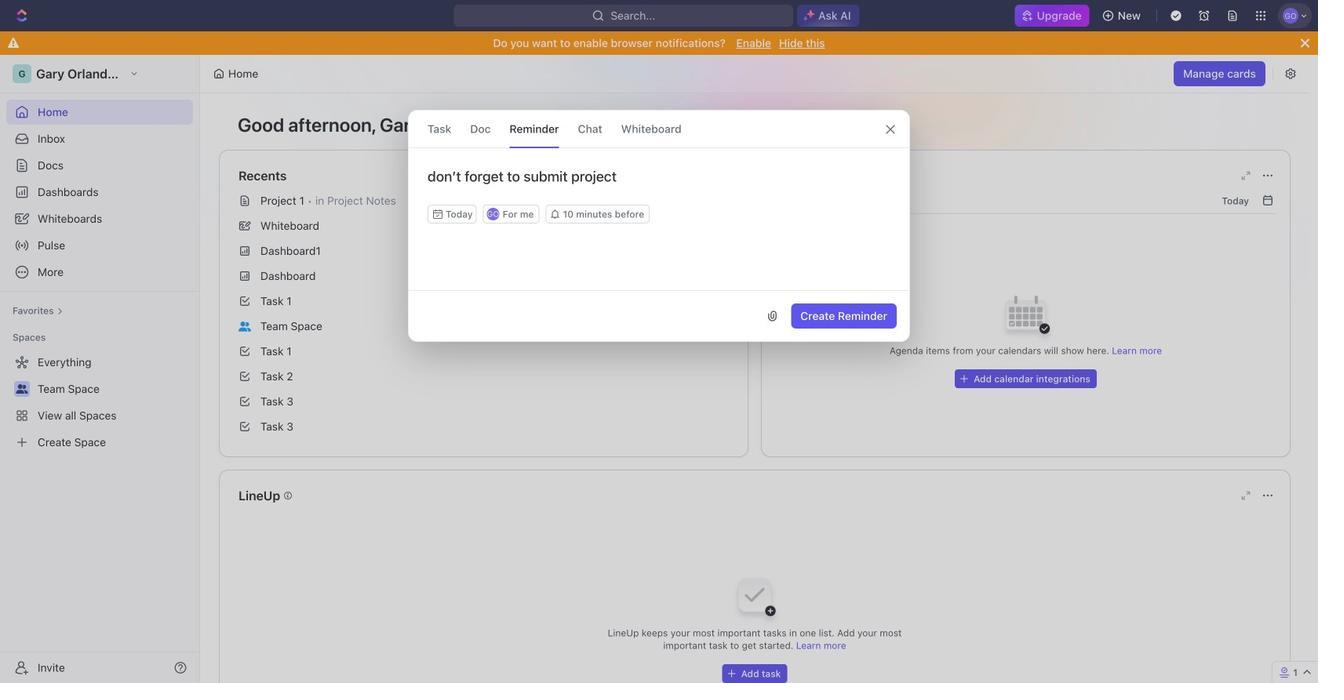 Task type: locate. For each thing, give the bounding box(es) containing it.
tree
[[6, 350, 193, 455]]

sidebar navigation
[[0, 55, 200, 684]]

tree inside sidebar navigation
[[6, 350, 193, 455]]

Reminder na﻿me or type '/' for commands text field
[[409, 167, 910, 205]]

dialog
[[408, 110, 911, 342]]

user group image
[[239, 322, 251, 332]]



Task type: vqa. For each thing, say whether or not it's contained in the screenshot.
of
no



